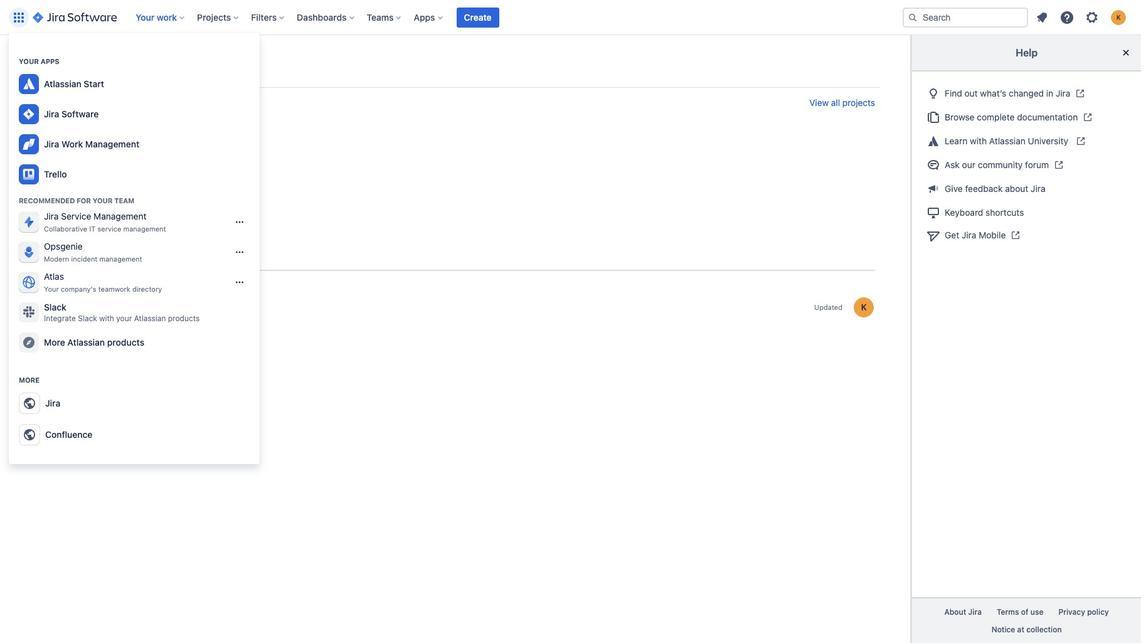 Task type: vqa. For each thing, say whether or not it's contained in the screenshot.
heading associated with DEVELOPMENT image
no



Task type: locate. For each thing, give the bounding box(es) containing it.
1 vertical spatial slack
[[78, 314, 97, 323]]

documentation
[[1017, 111, 1078, 122]]

projects right all
[[843, 97, 875, 108]]

slack right "1"
[[78, 314, 97, 323]]

1 vertical spatial with
[[99, 314, 114, 323]]

work left 'projects'
[[157, 12, 177, 22]]

help image
[[1060, 10, 1075, 25]]

0 horizontal spatial products
[[107, 337, 144, 348]]

find out what's changed in jira
[[945, 88, 1071, 98]]

jira software image
[[33, 10, 117, 25], [33, 10, 117, 25]]

jira right "about"
[[969, 608, 982, 617]]

atlassian start link
[[14, 69, 255, 99]]

search image
[[908, 12, 918, 22]]

1 vertical spatial management
[[94, 211, 147, 222]]

opsgenie
[[44, 241, 83, 252]]

0 vertical spatial more
[[44, 337, 65, 348]]

your work inside the your work "popup button"
[[136, 12, 177, 22]]

your work button
[[132, 7, 190, 27]]

1 vertical spatial issues
[[74, 187, 95, 195]]

tab list containing worked on
[[25, 250, 880, 271]]

0 vertical spatial with
[[970, 135, 987, 146]]

in
[[1047, 88, 1054, 98]]

management inside jira service management collaborative it service management
[[94, 211, 147, 222]]

view
[[810, 97, 829, 108]]

teams
[[367, 12, 394, 22]]

recommended
[[19, 196, 75, 205]]

view all projects
[[810, 97, 875, 108]]

0 horizontal spatial projects
[[65, 99, 102, 110]]

university
[[1028, 135, 1069, 146]]

0 horizontal spatial work
[[63, 55, 95, 73]]

good
[[90, 298, 111, 308]]

jira down recommended
[[44, 211, 59, 222]]

issues right open
[[85, 171, 106, 179]]

jira left software
[[44, 109, 59, 119]]

projects down the atlassian start
[[65, 99, 102, 110]]

with down the good
[[99, 314, 114, 323]]

your work left 'projects'
[[136, 12, 177, 22]]

jira work management link
[[14, 129, 255, 159]]

more atlassian products link
[[14, 328, 255, 358]]

your profile and settings image
[[1111, 10, 1126, 25]]

work
[[61, 139, 83, 149]]

integrate
[[44, 314, 76, 323]]

recommended for your team
[[19, 196, 134, 205]]

products down button
[[168, 314, 200, 323]]

slack up integrate
[[44, 302, 66, 313]]

jira right in
[[1056, 88, 1071, 98]]

jira link
[[14, 388, 255, 419]]

more for more
[[19, 376, 39, 384]]

more atlassian products
[[44, 337, 144, 348]]

ask
[[945, 159, 960, 170]]

1 horizontal spatial work
[[157, 12, 177, 22]]

banner
[[0, 0, 1142, 35]]

opsgenie options menu image
[[235, 247, 245, 257]]

0 horizontal spatial more
[[19, 376, 39, 384]]

atlassian up recent projects
[[44, 78, 81, 89]]

atlassian down button
[[134, 314, 166, 323]]

1 horizontal spatial with
[[970, 135, 987, 146]]

with right learn
[[970, 135, 987, 146]]

jira right the about
[[1031, 183, 1046, 194]]

management
[[123, 225, 166, 233], [99, 255, 142, 263]]

mobile
[[979, 230, 1006, 240]]

projects
[[843, 97, 875, 108], [65, 99, 102, 110]]

notice
[[992, 625, 1016, 634]]

jira service management options menu image
[[235, 217, 245, 227]]

worked
[[30, 255, 62, 266]]

create
[[464, 12, 492, 22]]

1 vertical spatial your work
[[30, 55, 95, 73]]

0 horizontal spatial slack
[[44, 302, 66, 313]]

done issues link
[[53, 184, 173, 198]]

management inside jira work management link
[[85, 139, 139, 149]]

0 vertical spatial slack
[[44, 302, 66, 313]]

work
[[157, 12, 177, 22], [63, 55, 95, 73]]

0 vertical spatial management
[[123, 225, 166, 233]]

collection
[[1027, 625, 1062, 634]]

1 vertical spatial more
[[19, 376, 39, 384]]

at
[[1018, 625, 1025, 634]]

give
[[945, 183, 963, 194]]

0 vertical spatial your work
[[136, 12, 177, 22]]

jira left work
[[44, 139, 59, 149]]

assigned
[[125, 255, 163, 266]]

1 vertical spatial management
[[99, 255, 142, 263]]

get jira mobile
[[945, 230, 1006, 240]]

learn with atlassian university
[[945, 135, 1071, 146]]

your work up the atlassian start
[[30, 55, 95, 73]]

management up "atlas your company's teamwork directory"
[[99, 255, 142, 263]]

worked on
[[30, 255, 74, 266]]

close image
[[1119, 45, 1134, 60]]

·
[[83, 310, 85, 318]]

apps
[[414, 12, 435, 22]]

0 vertical spatial work
[[157, 12, 177, 22]]

0 vertical spatial products
[[168, 314, 200, 323]]

what's
[[980, 88, 1007, 98]]

your
[[136, 12, 155, 22], [30, 55, 60, 73], [19, 57, 39, 65], [93, 196, 113, 205], [44, 285, 59, 293]]

atlassian
[[44, 78, 81, 89], [990, 135, 1026, 146], [134, 314, 166, 323], [67, 337, 105, 348]]

jira software link
[[14, 99, 255, 129]]

press
[[50, 298, 73, 308]]

products down "your"
[[107, 337, 144, 348]]

teams button
[[363, 7, 406, 27]]

terms of use link
[[990, 604, 1051, 621]]

to
[[165, 255, 174, 266]]

issues
[[85, 171, 106, 179], [74, 187, 95, 195]]

confluence link
[[14, 419, 255, 451]]

jira software
[[44, 109, 99, 119]]

viewed
[[85, 255, 115, 266]]

0 horizontal spatial with
[[99, 314, 114, 323]]

privacy policy link
[[1051, 604, 1117, 621]]

morning
[[113, 298, 146, 308]]

products inside slack integrate slack with your atlassian products
[[168, 314, 200, 323]]

tab list
[[25, 250, 880, 271]]

0 horizontal spatial your work
[[30, 55, 95, 73]]

1 horizontal spatial slack
[[78, 314, 97, 323]]

1 horizontal spatial your work
[[136, 12, 177, 22]]

management
[[85, 139, 139, 149], [94, 211, 147, 222]]

jira service management collaborative it service management
[[44, 211, 166, 233]]

0 vertical spatial issues
[[85, 171, 106, 179]]

issues up for
[[74, 187, 95, 195]]

ask our community forum
[[945, 159, 1049, 170]]

team-managed software
[[55, 139, 136, 147]]

management for work
[[85, 139, 139, 149]]

1 horizontal spatial projects
[[843, 97, 875, 108]]

1 horizontal spatial products
[[168, 314, 200, 323]]

0 vertical spatial management
[[85, 139, 139, 149]]

1 horizontal spatial more
[[44, 337, 65, 348]]

with
[[970, 135, 987, 146], [99, 314, 114, 323]]

recent projects
[[30, 99, 102, 110]]

out
[[965, 88, 978, 98]]

work up the atlassian start
[[63, 55, 95, 73]]

jira
[[1056, 88, 1071, 98], [44, 109, 59, 119], [44, 139, 59, 149], [1031, 183, 1046, 194], [44, 211, 59, 222], [962, 230, 977, 240], [45, 398, 60, 409], [969, 608, 982, 617]]

more
[[44, 337, 65, 348], [19, 376, 39, 384]]

your
[[116, 314, 132, 323]]

management up assigned
[[123, 225, 166, 233]]



Task type: describe. For each thing, give the bounding box(es) containing it.
my
[[55, 171, 65, 179]]

keyboard shortcuts
[[945, 207, 1024, 217]]

team
[[114, 196, 134, 205]]

service
[[98, 225, 121, 233]]

trello
[[44, 169, 67, 179]]

create button
[[457, 7, 499, 27]]

atlassian down browse complete documentation
[[990, 135, 1026, 146]]

done issues
[[55, 187, 95, 195]]

open
[[67, 171, 84, 179]]

modern
[[44, 255, 69, 263]]

it
[[89, 225, 96, 233]]

dashboards button
[[293, 7, 359, 27]]

goodmorning
[[90, 310, 135, 318]]

primary element
[[8, 0, 893, 35]]

more for more atlassian products
[[44, 337, 65, 348]]

work inside "popup button"
[[157, 12, 177, 22]]

shortcuts
[[986, 207, 1024, 217]]

incident
[[71, 255, 98, 263]]

feedback
[[965, 183, 1003, 194]]

browse complete documentation link
[[923, 105, 1132, 129]]

recent
[[30, 99, 62, 110]]

team-managed software link
[[35, 129, 173, 148]]

management inside jira service management collaborative it service management
[[123, 225, 166, 233]]

give feedback about jira
[[945, 183, 1046, 194]]

banner containing your work
[[0, 0, 1142, 35]]

Search field
[[903, 7, 1029, 27]]

issues inside my open issues link
[[85, 171, 106, 179]]

starred
[[214, 255, 244, 266]]

start
[[84, 78, 104, 89]]

community
[[978, 159, 1023, 170]]

your inside "popup button"
[[136, 12, 155, 22]]

dashboards
[[297, 12, 347, 22]]

terms of use
[[997, 608, 1044, 617]]

atlas options menu image
[[235, 277, 245, 288]]

done
[[55, 187, 72, 195]]

notice at collection
[[992, 625, 1062, 634]]

apps button
[[410, 7, 448, 27]]

jira inside button
[[969, 608, 982, 617]]

find out what's changed in jira link
[[923, 82, 1132, 105]]

software
[[61, 109, 99, 119]]

team-
[[55, 139, 76, 147]]

directory
[[132, 285, 162, 293]]

trello link
[[14, 159, 255, 190]]

find
[[945, 88, 962, 98]]

jira right get at the top of page
[[962, 230, 977, 240]]

atlassian image
[[21, 77, 36, 92]]

the
[[75, 298, 88, 308]]

atlassian start
[[44, 78, 104, 89]]

on
[[64, 255, 74, 266]]

settings image
[[1085, 10, 1100, 25]]

privacy policy
[[1059, 608, 1109, 617]]

about jira
[[945, 608, 982, 617]]

all
[[831, 97, 840, 108]]

browse complete documentation
[[945, 111, 1078, 122]]

keyboard
[[945, 207, 984, 217]]

atlassian image
[[21, 77, 36, 92]]

appswitcher icon image
[[11, 10, 26, 25]]

get jira mobile link
[[923, 224, 1132, 248]]

filters
[[251, 12, 277, 22]]

opsgenie modern incident management
[[44, 241, 142, 263]]

1 vertical spatial work
[[63, 55, 95, 73]]

atlassian inside slack integrate slack with your atlassian products
[[134, 314, 166, 323]]

press the good morning button good-1 · goodmorning
[[50, 298, 175, 318]]

projects
[[197, 12, 231, 22]]

of
[[1021, 608, 1029, 617]]

slack integrate slack with your atlassian products
[[44, 302, 200, 323]]

updated
[[815, 303, 843, 311]]

complete
[[977, 111, 1015, 122]]

collaborative
[[44, 225, 87, 233]]

good-
[[50, 310, 74, 318]]

changed
[[1009, 88, 1044, 98]]

notice at collection link
[[984, 621, 1070, 638]]

get
[[945, 230, 960, 240]]

me
[[176, 255, 189, 266]]

about jira button
[[937, 604, 990, 621]]

use
[[1031, 608, 1044, 617]]

company's
[[61, 285, 96, 293]]

my open issues
[[55, 171, 106, 179]]

management inside opsgenie modern incident management
[[99, 255, 142, 263]]

assigned to me
[[125, 255, 189, 266]]

software
[[108, 139, 136, 147]]

management for service
[[94, 211, 147, 222]]

our
[[962, 159, 976, 170]]

atlas your company's teamwork directory
[[44, 271, 162, 293]]

jira inside jira service management collaborative it service management
[[44, 211, 59, 222]]

keyboard shortcuts link
[[923, 200, 1132, 224]]

your inside "atlas your company's teamwork directory"
[[44, 285, 59, 293]]

teamwork
[[98, 285, 130, 293]]

with inside slack integrate slack with your atlassian products
[[99, 314, 114, 323]]

help
[[1016, 47, 1038, 58]]

atlassian down '·'
[[67, 337, 105, 348]]

learn
[[945, 135, 968, 146]]

filters button
[[247, 7, 289, 27]]

notifications image
[[1035, 10, 1050, 25]]

issues inside done issues link
[[74, 187, 95, 195]]

button
[[149, 298, 175, 308]]

learn with atlassian university link
[[923, 129, 1132, 153]]

your apps
[[19, 57, 59, 65]]

browse
[[945, 111, 975, 122]]

about
[[1005, 183, 1029, 194]]

view all projects link
[[810, 97, 875, 110]]

1 vertical spatial products
[[107, 337, 144, 348]]

confluence
[[45, 429, 93, 440]]

about
[[945, 608, 967, 617]]

jira up confluence
[[45, 398, 60, 409]]



